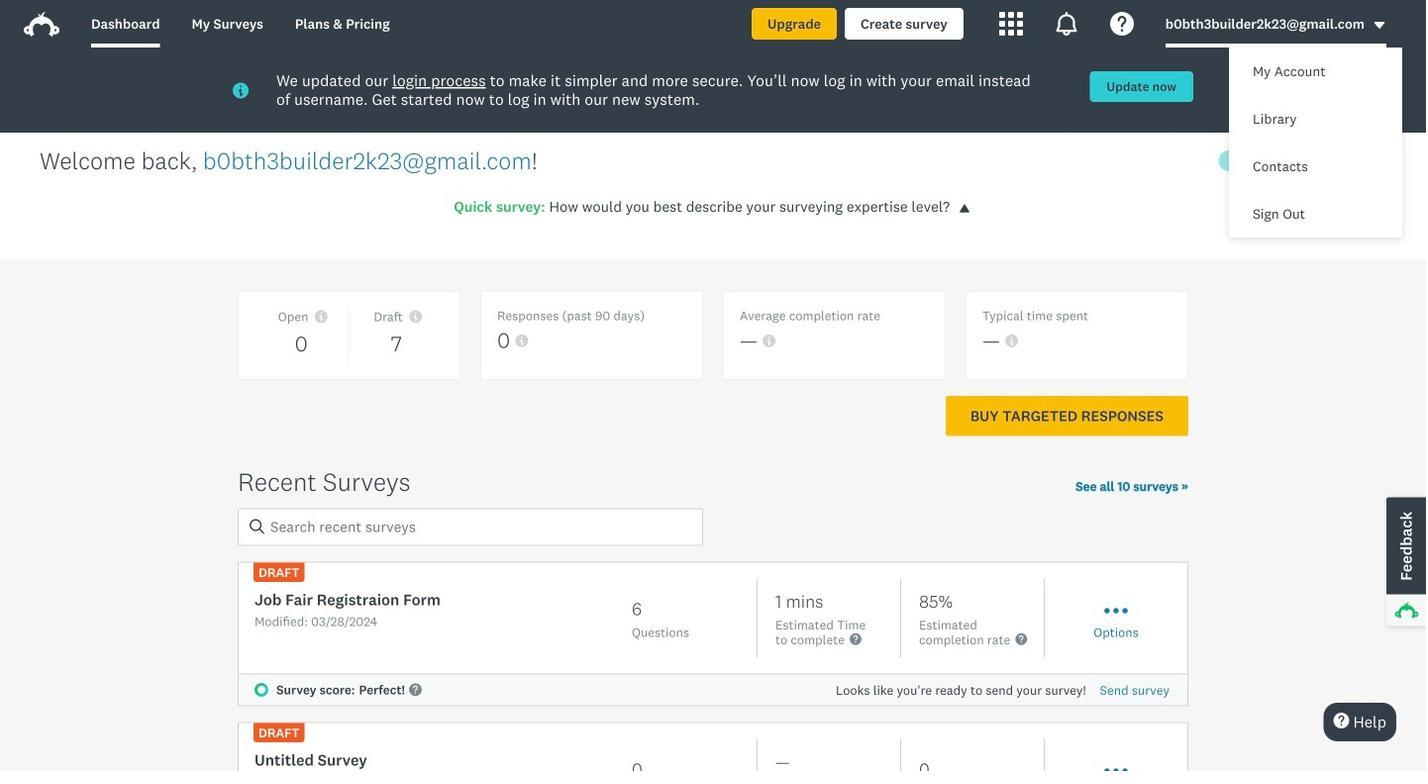 Task type: locate. For each thing, give the bounding box(es) containing it.
products icon image
[[999, 12, 1023, 36], [1055, 12, 1079, 36]]

Search recent surveys text field
[[238, 508, 703, 546]]

1 horizontal spatial products icon image
[[1055, 12, 1079, 36]]

help icon image
[[1110, 12, 1134, 36]]

x image
[[1384, 85, 1397, 98]]

0 horizontal spatial products icon image
[[999, 12, 1023, 36]]

None field
[[238, 508, 703, 546]]

surveymonkey logo image
[[24, 12, 59, 37]]

2 products icon image from the left
[[1055, 12, 1079, 36]]

dropdown arrow image
[[1373, 18, 1387, 32]]



Task type: describe. For each thing, give the bounding box(es) containing it.
1 products icon image from the left
[[999, 12, 1023, 36]]



Task type: vqa. For each thing, say whether or not it's contained in the screenshot.
leftmost Products Icon
yes



